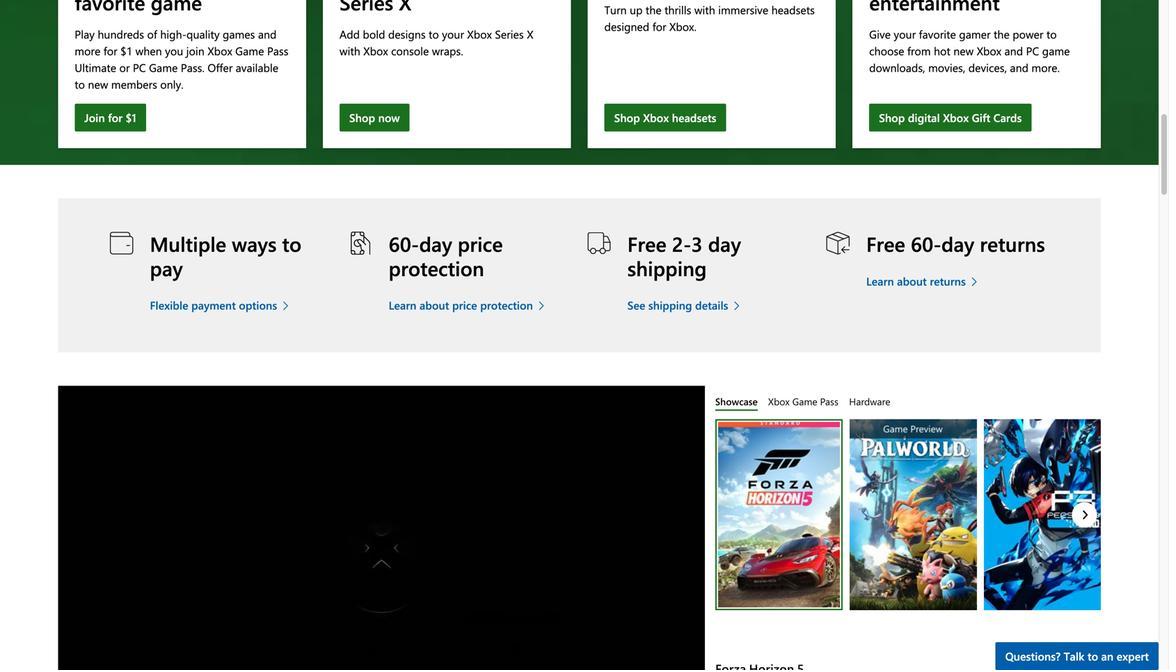 Task type: locate. For each thing, give the bounding box(es) containing it.
learn about returns
[[867, 273, 966, 288]]

0 horizontal spatial learn
[[389, 298, 417, 313]]

0 vertical spatial with
[[695, 2, 716, 17]]

1 horizontal spatial day
[[709, 230, 742, 257]]

day up learn about returns link
[[942, 230, 975, 257]]

0 vertical spatial price
[[458, 230, 503, 257]]

1 vertical spatial learn
[[389, 298, 417, 313]]

1 horizontal spatial about
[[898, 273, 927, 288]]

and down power
[[1005, 43, 1024, 58]]

0 horizontal spatial your
[[442, 26, 464, 41]]

0 horizontal spatial pc
[[133, 60, 146, 75]]

1 vertical spatial about
[[420, 298, 449, 313]]

from
[[908, 43, 931, 58]]

shop inside "link"
[[880, 110, 905, 125]]

console
[[391, 43, 429, 58]]

options
[[239, 298, 277, 313]]

0 vertical spatial game
[[235, 43, 264, 58]]

of
[[147, 26, 157, 41]]

offer
[[208, 60, 233, 75]]

1 vertical spatial protection
[[481, 298, 533, 313]]

1 vertical spatial shipping
[[649, 298, 693, 313]]

returns
[[981, 230, 1046, 257], [930, 273, 966, 288]]

learn for free 60-day returns
[[867, 273, 895, 288]]

your up the wraps.
[[442, 26, 464, 41]]

1 day from the left
[[419, 230, 452, 257]]

2 shop from the left
[[614, 110, 640, 125]]

now
[[378, 110, 400, 125]]

about down 60-day price protection
[[420, 298, 449, 313]]

1 horizontal spatial with
[[695, 2, 716, 17]]

play
[[75, 26, 95, 41]]

0 horizontal spatial game
[[149, 60, 178, 75]]

see shipping details link
[[628, 297, 748, 314]]

price up learn about price protection link
[[458, 230, 503, 257]]

available
[[236, 60, 279, 75]]

0 vertical spatial protection
[[389, 254, 485, 281]]

your up from
[[894, 26, 916, 41]]

games
[[223, 26, 255, 41]]

shipping right see
[[649, 298, 693, 313]]

about down free 60-day returns on the top
[[898, 273, 927, 288]]

2 free from the left
[[867, 230, 906, 257]]

shop for shop now
[[349, 110, 375, 125]]

0 vertical spatial shipping
[[628, 254, 707, 281]]

1 horizontal spatial learn
[[867, 273, 895, 288]]

1 vertical spatial the
[[994, 26, 1010, 41]]

1 horizontal spatial new
[[954, 43, 974, 58]]

1 vertical spatial new
[[88, 77, 108, 92]]

1 vertical spatial $1
[[126, 110, 136, 125]]

0 vertical spatial headsets
[[772, 2, 815, 17]]

0 horizontal spatial the
[[646, 2, 662, 17]]

gamer
[[960, 26, 991, 41]]

headsets inside turn up the thrills with immersive headsets designed for xbox.
[[772, 2, 815, 17]]

new down gamer
[[954, 43, 974, 58]]

0 vertical spatial about
[[898, 273, 927, 288]]

2 day from the left
[[709, 230, 742, 257]]

0 horizontal spatial 60-
[[389, 230, 420, 257]]

pass.
[[181, 60, 205, 75]]

1 horizontal spatial shop
[[614, 110, 640, 125]]

0 horizontal spatial about
[[420, 298, 449, 313]]

0 vertical spatial pc
[[1027, 43, 1040, 58]]

shop
[[349, 110, 375, 125], [614, 110, 640, 125], [880, 110, 905, 125]]

gift
[[972, 110, 991, 125]]

pc
[[1027, 43, 1040, 58], [133, 60, 146, 75]]

to inside multiple ways to pay
[[282, 230, 302, 257]]

join
[[186, 43, 205, 58]]

to up game
[[1047, 26, 1057, 41]]

your
[[442, 26, 464, 41], [894, 26, 916, 41]]

to right ways
[[282, 230, 302, 257]]

0 horizontal spatial shop
[[349, 110, 375, 125]]

1 60- from the left
[[389, 230, 420, 257]]

day right 3 on the top of the page
[[709, 230, 742, 257]]

0 horizontal spatial headsets
[[672, 110, 717, 125]]

for left xbox.
[[653, 19, 667, 34]]

headsets
[[772, 2, 815, 17], [672, 110, 717, 125]]

game up only.
[[149, 60, 178, 75]]

0 vertical spatial $1
[[120, 43, 133, 58]]

day inside 60-day price protection
[[419, 230, 452, 257]]

questions? talk to an expert button
[[996, 643, 1159, 671]]

game
[[1043, 43, 1071, 58]]

free up learn about returns
[[867, 230, 906, 257]]

quality
[[187, 26, 220, 41]]

protection
[[389, 254, 485, 281], [481, 298, 533, 313]]

0 vertical spatial for
[[653, 19, 667, 34]]

0 horizontal spatial free
[[628, 230, 667, 257]]

1 horizontal spatial your
[[894, 26, 916, 41]]

about
[[898, 273, 927, 288], [420, 298, 449, 313]]

$1 up or
[[120, 43, 133, 58]]

for
[[653, 19, 667, 34], [104, 43, 117, 58], [108, 110, 123, 125]]

1 vertical spatial returns
[[930, 273, 966, 288]]

xbox
[[467, 26, 492, 41], [208, 43, 232, 58], [364, 43, 388, 58], [977, 43, 1002, 58], [643, 110, 669, 125], [944, 110, 969, 125]]

1 horizontal spatial returns
[[981, 230, 1046, 257]]

high-
[[160, 26, 187, 41]]

1 free from the left
[[628, 230, 667, 257]]

$1 down members
[[126, 110, 136, 125]]

0 horizontal spatial with
[[340, 43, 361, 58]]

day
[[419, 230, 452, 257], [709, 230, 742, 257], [942, 230, 975, 257]]

shipping
[[628, 254, 707, 281], [649, 298, 693, 313]]

protection inside 60-day price protection
[[389, 254, 485, 281]]

free left 2-
[[628, 230, 667, 257]]

2-
[[672, 230, 692, 257]]

free
[[628, 230, 667, 257], [867, 230, 906, 257]]

2 vertical spatial and
[[1011, 60, 1029, 75]]

learn
[[867, 273, 895, 288], [389, 298, 417, 313]]

1 vertical spatial price
[[453, 298, 477, 313]]

see
[[628, 298, 646, 313]]

for inside turn up the thrills with immersive headsets designed for xbox.
[[653, 19, 667, 34]]

protection for learn about price protection
[[481, 298, 533, 313]]

with inside add bold designs to your xbox series x with xbox console wraps.
[[340, 43, 361, 58]]

shipping up see shipping details
[[628, 254, 707, 281]]

xbox.
[[670, 19, 697, 34]]

learn about returns link
[[867, 273, 985, 290]]

pc right or
[[133, 60, 146, 75]]

and up pass
[[258, 26, 277, 41]]

1 vertical spatial pc
[[133, 60, 146, 75]]

for for more
[[104, 43, 117, 58]]

and
[[258, 26, 277, 41], [1005, 43, 1024, 58], [1011, 60, 1029, 75]]

to inside dropdown button
[[1088, 649, 1099, 664]]

for right join at the left top
[[108, 110, 123, 125]]

to left an
[[1088, 649, 1099, 664]]

3 day from the left
[[942, 230, 975, 257]]

turn up the thrills with immersive headsets designed for xbox.
[[605, 2, 815, 34]]

free for free 60-day returns
[[867, 230, 906, 257]]

$1
[[120, 43, 133, 58], [126, 110, 136, 125]]

1 vertical spatial for
[[104, 43, 117, 58]]

0 horizontal spatial returns
[[930, 273, 966, 288]]

cards
[[994, 110, 1022, 125]]

learn about price protection
[[389, 298, 533, 313]]

price for day
[[458, 230, 503, 257]]

the inside turn up the thrills with immersive headsets designed for xbox.
[[646, 2, 662, 17]]

1 shop from the left
[[349, 110, 375, 125]]

pc inside give your favorite gamer the power to choose from hot new xbox and pc game downloads, movies, devices, and more.
[[1027, 43, 1040, 58]]

designs
[[388, 26, 426, 41]]

1 horizontal spatial 60-
[[911, 230, 942, 257]]

for inside play hundreds of high-quality games and more for $1 when you join xbox game pass ultimate or pc game pass. offer available to new members only.
[[104, 43, 117, 58]]

to
[[429, 26, 439, 41], [1047, 26, 1057, 41], [75, 77, 85, 92], [282, 230, 302, 257], [1088, 649, 1099, 664]]

0 vertical spatial learn
[[867, 273, 895, 288]]

0 vertical spatial returns
[[981, 230, 1046, 257]]

day up learn about price protection
[[419, 230, 452, 257]]

1 your from the left
[[442, 26, 464, 41]]

the left power
[[994, 26, 1010, 41]]

1 horizontal spatial headsets
[[772, 2, 815, 17]]

price down 60-day price protection
[[453, 298, 477, 313]]

60-
[[389, 230, 420, 257], [911, 230, 942, 257]]

with right the thrills
[[695, 2, 716, 17]]

0 vertical spatial and
[[258, 26, 277, 41]]

shop now
[[349, 110, 400, 125]]

1 horizontal spatial the
[[994, 26, 1010, 41]]

turn
[[605, 2, 627, 17]]

when
[[136, 43, 162, 58]]

3 shop from the left
[[880, 110, 905, 125]]

new down the ultimate
[[88, 77, 108, 92]]

game up available
[[235, 43, 264, 58]]

pc down power
[[1027, 43, 1040, 58]]

about for day
[[420, 298, 449, 313]]

1 horizontal spatial free
[[867, 230, 906, 257]]

game
[[235, 43, 264, 58], [149, 60, 178, 75]]

2 horizontal spatial day
[[942, 230, 975, 257]]

x
[[527, 26, 534, 41]]

to down the ultimate
[[75, 77, 85, 92]]

1 vertical spatial with
[[340, 43, 361, 58]]

with down add
[[340, 43, 361, 58]]

the right up
[[646, 2, 662, 17]]

price inside learn about price protection link
[[453, 298, 477, 313]]

free inside free 2-3 day shipping
[[628, 230, 667, 257]]

1 vertical spatial headsets
[[672, 110, 717, 125]]

movies,
[[929, 60, 966, 75]]

join for $1 link
[[75, 104, 146, 132]]

0 horizontal spatial new
[[88, 77, 108, 92]]

2 horizontal spatial shop
[[880, 110, 905, 125]]

0 vertical spatial new
[[954, 43, 974, 58]]

1 horizontal spatial pc
[[1027, 43, 1040, 58]]

with
[[695, 2, 716, 17], [340, 43, 361, 58]]

to up the wraps.
[[429, 26, 439, 41]]

shop xbox headsets
[[614, 110, 717, 125]]

thrills
[[665, 2, 692, 17]]

wraps.
[[432, 43, 464, 58]]

2 your from the left
[[894, 26, 916, 41]]

0 horizontal spatial day
[[419, 230, 452, 257]]

1 vertical spatial game
[[149, 60, 178, 75]]

shop now link
[[340, 104, 410, 132]]

for down "hundreds"
[[104, 43, 117, 58]]

questions? talk to an expert
[[1006, 649, 1150, 664]]

price inside 60-day price protection
[[458, 230, 503, 257]]

your inside add bold designs to your xbox series x with xbox console wraps.
[[442, 26, 464, 41]]

0 vertical spatial the
[[646, 2, 662, 17]]

shop for shop digital xbox gift cards
[[880, 110, 905, 125]]

shop xbox headsets link
[[605, 104, 727, 132]]

join
[[84, 110, 105, 125]]

price
[[458, 230, 503, 257], [453, 298, 477, 313]]

and left more.
[[1011, 60, 1029, 75]]

favorite
[[919, 26, 957, 41]]



Task type: vqa. For each thing, say whether or not it's contained in the screenshot.
Is internet access required for Microsoft 365? dropdown button
no



Task type: describe. For each thing, give the bounding box(es) containing it.
immersive
[[719, 2, 769, 17]]

pc inside play hundreds of high-quality games and more for $1 when you join xbox game pass ultimate or pc game pass. offer available to new members only.
[[133, 60, 146, 75]]

shop digital xbox gift cards
[[880, 110, 1022, 125]]

choose
[[870, 43, 905, 58]]

multiple
[[150, 230, 226, 257]]

power
[[1013, 26, 1044, 41]]

xbox inside "link"
[[944, 110, 969, 125]]

with inside turn up the thrills with immersive headsets designed for xbox.
[[695, 2, 716, 17]]

price for about
[[453, 298, 477, 313]]

hot
[[934, 43, 951, 58]]

learn about price protection link
[[389, 297, 552, 314]]

protection for 60-day price protection
[[389, 254, 485, 281]]

digital
[[909, 110, 941, 125]]

pass
[[267, 43, 289, 58]]

bold
[[363, 26, 385, 41]]

pay
[[150, 254, 183, 281]]

xbox inside give your favorite gamer the power to choose from hot new xbox and pc game downloads, movies, devices, and more.
[[977, 43, 1002, 58]]

expert
[[1117, 649, 1150, 664]]

members
[[111, 77, 157, 92]]

talk
[[1064, 649, 1085, 664]]

your inside give your favorite gamer the power to choose from hot new xbox and pc game downloads, movies, devices, and more.
[[894, 26, 916, 41]]

flexible payment options
[[150, 298, 277, 313]]

learn for 60-day price protection
[[389, 298, 417, 313]]

join for $1
[[84, 110, 136, 125]]

1 horizontal spatial game
[[235, 43, 264, 58]]

the inside give your favorite gamer the power to choose from hot new xbox and pc game downloads, movies, devices, and more.
[[994, 26, 1010, 41]]

an
[[1102, 649, 1114, 664]]

3
[[692, 230, 703, 257]]

free 60-day returns
[[867, 230, 1046, 257]]

up
[[630, 2, 643, 17]]

60- inside 60-day price protection
[[389, 230, 420, 257]]

add
[[340, 26, 360, 41]]

flexible payment options link
[[150, 297, 296, 314]]

for for designed
[[653, 19, 667, 34]]

payment
[[191, 298, 236, 313]]

see shipping details
[[628, 298, 729, 313]]

play hundreds of high-quality games and more for $1 when you join xbox game pass ultimate or pc game pass. offer available to new members only.
[[75, 26, 289, 92]]

about for 60-
[[898, 273, 927, 288]]

or
[[119, 60, 130, 75]]

shop digital xbox gift cards link
[[870, 104, 1032, 132]]

more
[[75, 43, 101, 58]]

new inside give your favorite gamer the power to choose from hot new xbox and pc game downloads, movies, devices, and more.
[[954, 43, 974, 58]]

flexible
[[150, 298, 188, 313]]

to inside add bold designs to your xbox series x with xbox console wraps.
[[429, 26, 439, 41]]

free for free 2-3 day shipping
[[628, 230, 667, 257]]

questions?
[[1006, 649, 1061, 664]]

series
[[495, 26, 524, 41]]

free 2-3 day shipping
[[628, 230, 742, 281]]

shop for shop xbox headsets
[[614, 110, 640, 125]]

to inside play hundreds of high-quality games and more for $1 when you join xbox game pass ultimate or pc game pass. offer available to new members only.
[[75, 77, 85, 92]]

new inside play hundreds of high-quality games and more for $1 when you join xbox game pass ultimate or pc game pass. offer available to new members only.
[[88, 77, 108, 92]]

details
[[696, 298, 729, 313]]

xbox inside play hundreds of high-quality games and more for $1 when you join xbox game pass ultimate or pc game pass. offer available to new members only.
[[208, 43, 232, 58]]

and inside play hundreds of high-quality games and more for $1 when you join xbox game pass ultimate or pc game pass. offer available to new members only.
[[258, 26, 277, 41]]

$1 inside play hundreds of high-quality games and more for $1 when you join xbox game pass ultimate or pc game pass. offer available to new members only.
[[120, 43, 133, 58]]

ultimate
[[75, 60, 116, 75]]

you
[[165, 43, 183, 58]]

day inside free 2-3 day shipping
[[709, 230, 742, 257]]

only.
[[160, 77, 184, 92]]

give
[[870, 26, 891, 41]]

hundreds
[[98, 26, 144, 41]]

give your favorite gamer the power to choose from hot new xbox and pc game downloads, movies, devices, and more.
[[870, 26, 1071, 75]]

devices,
[[969, 60, 1008, 75]]

downloads,
[[870, 60, 926, 75]]

more.
[[1032, 60, 1060, 75]]

designed
[[605, 19, 650, 34]]

add bold designs to your xbox series x with xbox console wraps.
[[340, 26, 534, 58]]

shipping inside free 2-3 day shipping
[[628, 254, 707, 281]]

60-day price protection
[[389, 230, 503, 281]]

ways
[[232, 230, 277, 257]]

multiple ways to pay
[[150, 230, 302, 281]]

2 vertical spatial for
[[108, 110, 123, 125]]

1 vertical spatial and
[[1005, 43, 1024, 58]]

2 60- from the left
[[911, 230, 942, 257]]

to inside give your favorite gamer the power to choose from hot new xbox and pc game downloads, movies, devices, and more.
[[1047, 26, 1057, 41]]



